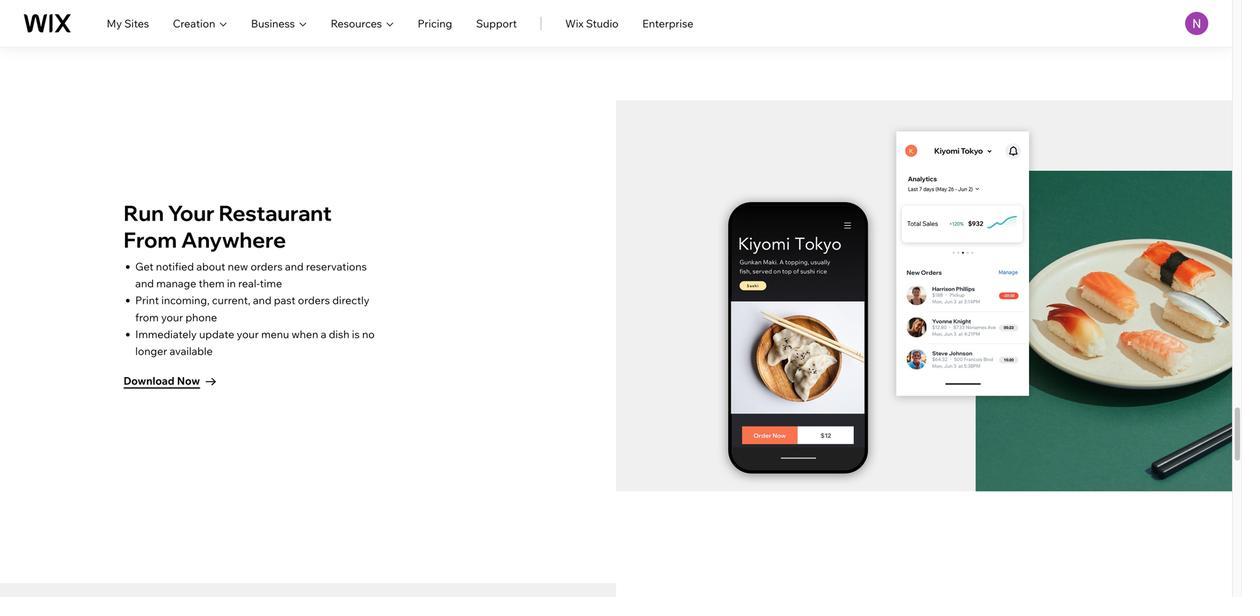 Task type: vqa. For each thing, say whether or not it's contained in the screenshot.
Real Estate website templates - Real Estate Landing Page image
no



Task type: describe. For each thing, give the bounding box(es) containing it.
business
[[251, 17, 295, 30]]

manage
[[156, 277, 196, 290]]

get notified about new orders and reservations and manage them in real-time print incoming, current, and past orders directly from your phone immediately update your menu when a dish is no longer available
[[135, 260, 375, 358]]

enterprise
[[642, 17, 693, 30]]

wix studio
[[565, 17, 619, 30]]

get
[[135, 260, 153, 273]]

past
[[274, 294, 295, 307]]

about
[[196, 260, 225, 273]]

a
[[321, 328, 326, 341]]

0 horizontal spatial and
[[135, 277, 154, 290]]

when
[[292, 328, 318, 341]]

new
[[228, 260, 248, 273]]

my sites link
[[107, 16, 149, 31]]

from
[[124, 227, 177, 253]]

pricing
[[418, 17, 452, 30]]

no
[[362, 328, 375, 341]]

available
[[170, 345, 213, 358]]

view of a tennis online communiy on both desktop and the wix owner app. image
[[0, 0, 616, 21]]

dish
[[329, 328, 349, 341]]

menu
[[261, 328, 289, 341]]

restaurant
[[219, 200, 332, 227]]

studio
[[586, 17, 619, 30]]

directly
[[332, 294, 369, 307]]

download
[[124, 375, 175, 388]]

1 horizontal spatial your
[[237, 328, 259, 341]]

my
[[107, 17, 122, 30]]

longer
[[135, 345, 167, 358]]

is
[[352, 328, 360, 341]]

real-
[[238, 277, 260, 290]]

wix studio link
[[565, 16, 619, 31]]

anywhere
[[181, 227, 286, 253]]

your
[[168, 200, 215, 227]]

reservations
[[306, 260, 367, 273]]

support
[[476, 17, 517, 30]]

now
[[177, 375, 200, 388]]

resources button
[[331, 16, 394, 31]]



Task type: locate. For each thing, give the bounding box(es) containing it.
creation button
[[173, 16, 227, 31]]

your up immediately
[[161, 311, 183, 324]]

1 horizontal spatial and
[[253, 294, 272, 307]]

run your restaurant from anywhere
[[124, 200, 332, 253]]

from
[[135, 311, 159, 324]]

and up past
[[285, 260, 304, 273]]

time
[[260, 277, 282, 290]]

and down 'time'
[[253, 294, 272, 307]]

incoming,
[[161, 294, 210, 307]]

them
[[199, 277, 225, 290]]

pricing link
[[418, 16, 452, 31]]

my sites
[[107, 17, 149, 30]]

phone
[[186, 311, 217, 324]]

creation
[[173, 17, 215, 30]]

support link
[[476, 16, 517, 31]]

1 horizontal spatial orders
[[298, 294, 330, 307]]

2 vertical spatial and
[[253, 294, 272, 307]]

current,
[[212, 294, 251, 307]]

view of a resturant website and a dashboard with orders status on the wix owner app image
[[616, 101, 1232, 492]]

0 horizontal spatial orders
[[251, 260, 283, 273]]

download now
[[124, 375, 200, 388]]

sites
[[124, 17, 149, 30]]

1 vertical spatial orders
[[298, 294, 330, 307]]

0 vertical spatial and
[[285, 260, 304, 273]]

enterprise link
[[642, 16, 693, 31]]

profile image image
[[1185, 12, 1208, 35]]

and down get
[[135, 277, 154, 290]]

images showing how members can use the spaces by wix app to connect with a business. image
[[0, 584, 616, 598]]

orders up 'time'
[[251, 260, 283, 273]]

download now link
[[124, 373, 216, 391]]

business button
[[251, 16, 307, 31]]

your left the menu
[[237, 328, 259, 341]]

1 vertical spatial your
[[237, 328, 259, 341]]

and
[[285, 260, 304, 273], [135, 277, 154, 290], [253, 294, 272, 307]]

notified
[[156, 260, 194, 273]]

your
[[161, 311, 183, 324], [237, 328, 259, 341]]

0 vertical spatial orders
[[251, 260, 283, 273]]

in
[[227, 277, 236, 290]]

orders
[[251, 260, 283, 273], [298, 294, 330, 307]]

print
[[135, 294, 159, 307]]

orders right past
[[298, 294, 330, 307]]

0 horizontal spatial your
[[161, 311, 183, 324]]

immediately
[[135, 328, 197, 341]]

2 horizontal spatial and
[[285, 260, 304, 273]]

wix
[[565, 17, 584, 30]]

0 vertical spatial your
[[161, 311, 183, 324]]

1 vertical spatial and
[[135, 277, 154, 290]]

update
[[199, 328, 234, 341]]

resources
[[331, 17, 382, 30]]

run
[[124, 200, 164, 227]]



